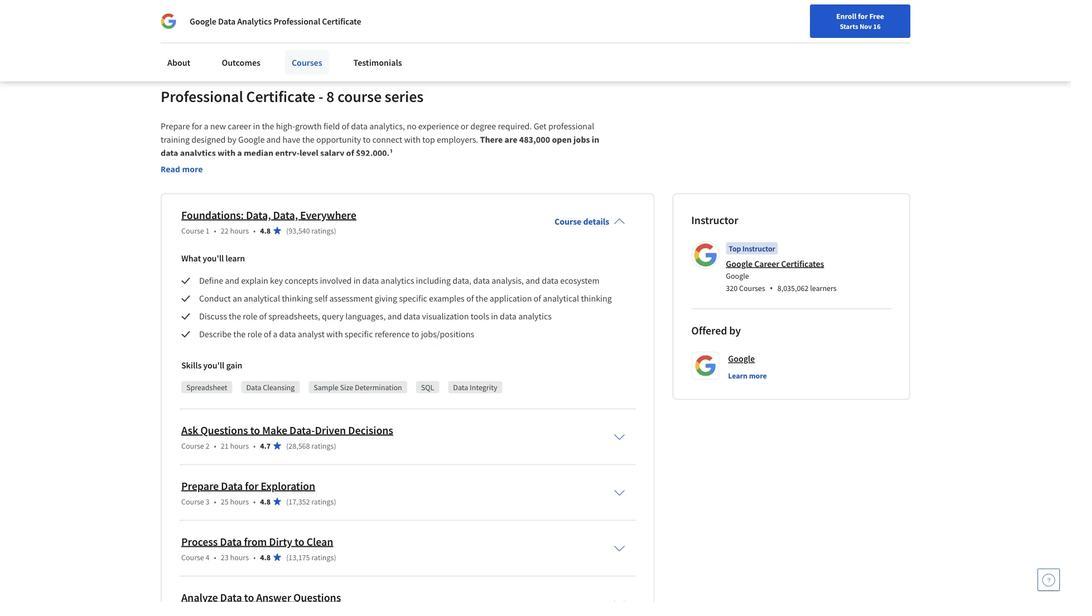 Task type: describe. For each thing, give the bounding box(es) containing it.
google up 320
[[726, 271, 749, 281]]

process data from dirty to clean
[[181, 535, 333, 549]]

data inside prepare for a new career in the high-growth field of data analytics, no experience or degree required. get professional training designed by google and have the opportunity to connect with top employers.
[[351, 121, 368, 132]]

in inside prepare for a new career in the high-growth field of data analytics, no experience or degree required. get professional training designed by google and have the opportunity to connect with top employers.
[[253, 121, 260, 132]]

1 horizontal spatial analytics
[[381, 275, 414, 286]]

• inside top instructor google career certificates google 320 courses • 8,035,062 learners
[[770, 282, 773, 294]]

required.
[[498, 121, 532, 132]]

ratings for dirty
[[311, 552, 334, 563]]

and up an
[[225, 275, 239, 286]]

with inside there are 483,000 open jobs in data analytics with a median entry-level salary of $92,000.¹
[[218, 148, 235, 159]]

in inside there are 483,000 open jobs in data analytics with a median entry-level salary of $92,000.¹
[[592, 134, 599, 145]]

data down conduct an analytical thinking self assessment giving specific examples of the application of analytical thinking
[[404, 311, 420, 322]]

you'll for gain
[[203, 360, 224, 371]]

( 17,352 ratings )
[[286, 497, 336, 507]]

28,568
[[289, 441, 310, 451]]

$92,000.¹
[[356, 148, 393, 159]]

field
[[323, 121, 340, 132]]

or
[[461, 121, 469, 132]]

certificates
[[781, 258, 824, 269]]

everywhere
[[300, 208, 356, 222]]

( for make
[[286, 441, 289, 451]]

hours for for
[[230, 497, 249, 507]]

to inside prepare for a new career in the high-growth field of data analytics, no experience or degree required. get professional training designed by google and have the opportunity to connect with top employers.
[[363, 134, 371, 145]]

prepare for prepare data for exploration
[[181, 479, 219, 493]]

google data analytics professional certificate
[[190, 16, 361, 27]]

professional
[[548, 121, 594, 132]]

( for dirty
[[286, 552, 289, 563]]

4
[[206, 552, 210, 563]]

hours for from
[[230, 552, 249, 563]]

social
[[221, 17, 243, 28]]

review
[[364, 17, 388, 28]]

spreadsheet
[[186, 382, 227, 392]]

define
[[199, 275, 223, 286]]

giving
[[375, 293, 397, 304]]

by inside prepare for a new career in the high-growth field of data analytics, no experience or degree required. get professional training designed by google and have the opportunity to connect with top employers.
[[227, 134, 236, 145]]

size
[[340, 382, 353, 392]]

ratings for make
[[311, 441, 334, 451]]

degree
[[470, 121, 496, 132]]

-
[[318, 86, 323, 106]]

( 93,540 ratings )
[[286, 226, 336, 236]]

analyst
[[298, 329, 325, 340]]

course for process data from dirty to clean
[[181, 552, 204, 563]]

find
[[761, 13, 776, 23]]

) for prepare data for exploration
[[334, 497, 336, 507]]

entry-
[[275, 148, 300, 159]]

median
[[244, 148, 273, 159]]

examples
[[429, 293, 465, 304]]

read more button
[[161, 163, 203, 175]]

8
[[326, 86, 334, 106]]

• right 4
[[214, 552, 216, 563]]

• left the 4.7
[[253, 441, 256, 451]]

the left high-
[[262, 121, 274, 132]]

courses inside top instructor google career certificates google 320 courses • 8,035,062 learners
[[739, 283, 765, 293]]

93,540
[[289, 226, 310, 236]]

of down 'spreadsheets,'
[[264, 329, 271, 340]]

testimonials link
[[347, 50, 409, 75]]

query
[[322, 311, 344, 322]]

data for prepare data for exploration
[[221, 479, 243, 493]]

enroll for free starts nov 16
[[836, 11, 884, 31]]

free
[[869, 11, 884, 21]]

new
[[794, 13, 808, 23]]

role for a
[[247, 329, 262, 340]]

training
[[161, 134, 190, 145]]

data left 'ecosystem'
[[542, 275, 558, 286]]

about link
[[161, 50, 197, 75]]

what
[[181, 253, 201, 264]]

google up learn
[[728, 353, 755, 364]]

tools
[[471, 311, 489, 322]]

foundations:
[[181, 208, 244, 222]]

• down prepare data for exploration link
[[253, 497, 256, 507]]

and right media at the left top of the page
[[270, 17, 284, 28]]

data right data,
[[473, 275, 490, 286]]

you'll for learn
[[203, 253, 224, 264]]

describe
[[199, 329, 232, 340]]

analytics inside there are 483,000 open jobs in data analytics with a median entry-level salary of $92,000.¹
[[180, 148, 216, 159]]

outcomes
[[222, 57, 260, 68]]

there are 483,000 open jobs in data analytics with a median entry-level salary of $92,000.¹
[[161, 134, 601, 159]]

) for ask questions to make data-driven decisions
[[334, 441, 336, 451]]

4.8 for from
[[260, 552, 271, 563]]

• right 3
[[214, 497, 216, 507]]

0 horizontal spatial your
[[295, 17, 312, 28]]

top
[[422, 134, 435, 145]]

the right describe
[[233, 329, 246, 340]]

4.8 for data,
[[260, 226, 271, 236]]

2 data, from the left
[[273, 208, 298, 222]]

17,352
[[289, 497, 310, 507]]

data for process data from dirty to clean
[[220, 535, 242, 549]]

2 vertical spatial for
[[245, 479, 258, 493]]

learn more button
[[728, 370, 767, 381]]

nov
[[860, 22, 872, 31]]

hours for to
[[230, 441, 249, 451]]

23
[[221, 552, 229, 563]]

find your new career link
[[756, 11, 837, 25]]

describe the role of a data analyst with specific reference to jobs/positions
[[199, 329, 474, 340]]

role for spreadsheets,
[[243, 311, 257, 322]]

and right analysis,
[[526, 275, 540, 286]]

of left 'spreadsheets,'
[[259, 311, 267, 322]]

google image
[[161, 13, 176, 29]]

google inside prepare for a new career in the high-growth field of data analytics, no experience or degree required. get professional training designed by google and have the opportunity to connect with top employers.
[[238, 134, 265, 145]]

clean
[[307, 535, 333, 549]]

your inside "link"
[[777, 13, 792, 23]]

data-
[[289, 423, 315, 437]]

course details button
[[546, 200, 634, 243]]

ask questions to make data-driven decisions
[[181, 423, 393, 437]]

learners
[[810, 283, 837, 293]]

22
[[221, 226, 229, 236]]

starts
[[840, 22, 858, 31]]

process
[[181, 535, 218, 549]]

foundations: data, data, everywhere link
[[181, 208, 356, 222]]

0 horizontal spatial certificate
[[246, 86, 315, 106]]

2 vertical spatial with
[[326, 329, 343, 340]]

career
[[228, 121, 251, 132]]

coursera career certificate image
[[700, 0, 885, 62]]

the down growth
[[302, 134, 314, 145]]

driven
[[315, 423, 346, 437]]

professional certificate - 8 course series
[[161, 86, 424, 106]]

• right "1"
[[214, 226, 216, 236]]

sample
[[314, 382, 338, 392]]

8,035,062
[[777, 283, 808, 293]]

2 vertical spatial analytics
[[518, 311, 552, 322]]

16
[[873, 22, 881, 31]]

and up reference
[[387, 311, 402, 322]]

english
[[857, 13, 884, 24]]

dirty
[[269, 535, 292, 549]]

course 3 • 25 hours •
[[181, 497, 256, 507]]

show notifications image
[[920, 14, 934, 27]]

13,175
[[289, 552, 310, 563]]

career for google
[[754, 258, 779, 269]]

data up giving
[[362, 275, 379, 286]]

help center image
[[1042, 573, 1055, 587]]

in right tools
[[491, 311, 498, 322]]

offered by
[[691, 324, 741, 338]]

learn
[[728, 371, 747, 381]]

0 horizontal spatial courses
[[292, 57, 322, 68]]

data inside there are 483,000 open jobs in data analytics with a median entry-level salary of $92,000.¹
[[161, 148, 178, 159]]

learn
[[226, 253, 245, 264]]

of down data,
[[466, 293, 474, 304]]

course
[[337, 86, 382, 106]]

to right reference
[[411, 329, 419, 340]]

level
[[300, 148, 318, 159]]

of inside prepare for a new career in the high-growth field of data analytics, no experience or degree required. get professional training designed by google and have the opportunity to connect with top employers.
[[342, 121, 349, 132]]

and inside prepare for a new career in the high-growth field of data analytics, no experience or degree required. get professional training designed by google and have the opportunity to connect with top employers.
[[266, 134, 281, 145]]

in right media at the left top of the page
[[286, 17, 293, 28]]

) for process data from dirty to clean
[[334, 552, 336, 563]]

2 vertical spatial a
[[273, 329, 277, 340]]

career for new
[[810, 13, 831, 23]]

learn more
[[728, 371, 767, 381]]

of inside there are 483,000 open jobs in data analytics with a median entry-level salary of $92,000.¹
[[346, 148, 354, 159]]

a inside there are 483,000 open jobs in data analytics with a median entry-level salary of $92,000.¹
[[237, 148, 242, 159]]

a inside prepare for a new career in the high-growth field of data analytics, no experience or degree required. get professional training designed by google and have the opportunity to connect with top employers.
[[204, 121, 208, 132]]

key
[[270, 275, 283, 286]]

it
[[203, 17, 208, 28]]

opportunity
[[316, 134, 361, 145]]

google left social
[[190, 16, 216, 27]]

320
[[726, 283, 738, 293]]



Task type: locate. For each thing, give the bounding box(es) containing it.
1 analytical from the left
[[244, 293, 280, 304]]

find your new career
[[761, 13, 831, 23]]

1 horizontal spatial for
[[245, 479, 258, 493]]

prepare up 3
[[181, 479, 219, 493]]

prepare data for exploration
[[181, 479, 315, 493]]

• down foundations: data, data, everywhere
[[253, 226, 256, 236]]

25
[[221, 497, 229, 507]]

including
[[416, 275, 451, 286]]

0 vertical spatial analytics
[[180, 148, 216, 159]]

1 horizontal spatial thinking
[[581, 293, 612, 304]]

1
[[206, 226, 210, 236]]

1 ( from the top
[[286, 226, 289, 236]]

2 horizontal spatial a
[[273, 329, 277, 340]]

1 vertical spatial a
[[237, 148, 242, 159]]

courses
[[292, 57, 322, 68], [739, 283, 765, 293]]

gain
[[226, 360, 242, 371]]

with down query
[[326, 329, 343, 340]]

course for prepare data for exploration
[[181, 497, 204, 507]]

on
[[210, 17, 220, 28]]

1 vertical spatial professional
[[161, 86, 243, 106]]

1 horizontal spatial analytical
[[543, 293, 579, 304]]

course details
[[554, 216, 609, 227]]

course inside dropdown button
[[554, 216, 581, 227]]

data integrity
[[453, 382, 497, 392]]

spreadsheets,
[[268, 311, 320, 322]]

exploration
[[261, 479, 315, 493]]

prepare up training on the left top of the page
[[161, 121, 190, 132]]

data down 'spreadsheets,'
[[279, 329, 296, 340]]

courses right 320
[[739, 283, 765, 293]]

1 horizontal spatial courses
[[739, 283, 765, 293]]

) down 'everywhere'
[[334, 226, 336, 236]]

course
[[554, 216, 581, 227], [181, 226, 204, 236], [181, 441, 204, 451], [181, 497, 204, 507], [181, 552, 204, 563]]

hours for data,
[[230, 226, 249, 236]]

course for foundations: data, data, everywhere
[[181, 226, 204, 236]]

data left integrity
[[453, 382, 468, 392]]

(
[[286, 226, 289, 236], [286, 441, 289, 451], [286, 497, 289, 507], [286, 552, 289, 563]]

by down career at the top of the page
[[227, 134, 236, 145]]

0 horizontal spatial thinking
[[282, 293, 313, 304]]

• right 2
[[214, 441, 216, 451]]

for up the nov
[[858, 11, 868, 21]]

cleansing
[[263, 382, 295, 392]]

for inside prepare for a new career in the high-growth field of data analytics, no experience or degree required. get professional training designed by google and have the opportunity to connect with top employers.
[[192, 121, 202, 132]]

( down foundations: data, data, everywhere link
[[286, 226, 289, 236]]

) for foundations: data, data, everywhere
[[334, 226, 336, 236]]

instructor up top
[[691, 213, 738, 227]]

outcomes link
[[215, 50, 267, 75]]

share it on social media and in your performance review
[[180, 17, 388, 28]]

data down the application
[[500, 311, 517, 322]]

determination
[[355, 382, 402, 392]]

( down ask questions to make data-driven decisions link
[[286, 441, 289, 451]]

• left the 8,035,062
[[770, 282, 773, 294]]

0 vertical spatial you'll
[[203, 253, 224, 264]]

1 horizontal spatial certificate
[[322, 16, 361, 27]]

4 ) from the top
[[334, 552, 336, 563]]

1 horizontal spatial your
[[777, 13, 792, 23]]

hours right 22
[[230, 226, 249, 236]]

analytical down 'ecosystem'
[[543, 293, 579, 304]]

1 horizontal spatial career
[[810, 13, 831, 23]]

ratings down driven
[[311, 441, 334, 451]]

to up 13,175
[[295, 535, 304, 549]]

thinking down 'ecosystem'
[[581, 293, 612, 304]]

course left "1"
[[181, 226, 204, 236]]

decisions
[[348, 423, 393, 437]]

connect
[[372, 134, 402, 145]]

english button
[[837, 0, 904, 36]]

course 4 • 23 hours •
[[181, 552, 256, 563]]

1 vertical spatial specific
[[345, 329, 373, 340]]

4.8 down process data from dirty to clean
[[260, 552, 271, 563]]

you'll left gain
[[203, 360, 224, 371]]

1 horizontal spatial by
[[729, 324, 741, 338]]

an
[[233, 293, 242, 304]]

0 vertical spatial courses
[[292, 57, 322, 68]]

testimonials
[[353, 57, 402, 68]]

instructor inside top instructor google career certificates google 320 courses • 8,035,062 learners
[[742, 243, 775, 253]]

hours right 25
[[230, 497, 249, 507]]

1 data, from the left
[[246, 208, 271, 222]]

with down no
[[404, 134, 421, 145]]

0 horizontal spatial analytical
[[244, 293, 280, 304]]

discuss
[[199, 311, 227, 322]]

course left 2
[[181, 441, 204, 451]]

experience
[[418, 121, 459, 132]]

( down dirty
[[286, 552, 289, 563]]

role down explain
[[243, 311, 257, 322]]

more right learn
[[749, 371, 767, 381]]

your left performance
[[295, 17, 312, 28]]

1 vertical spatial 4.8
[[260, 497, 271, 507]]

1 horizontal spatial with
[[326, 329, 343, 340]]

the up tools
[[476, 293, 488, 304]]

google up median
[[238, 134, 265, 145]]

•
[[214, 226, 216, 236], [253, 226, 256, 236], [770, 282, 773, 294], [214, 441, 216, 451], [253, 441, 256, 451], [214, 497, 216, 507], [253, 497, 256, 507], [214, 552, 216, 563], [253, 552, 256, 563]]

a
[[204, 121, 208, 132], [237, 148, 242, 159], [273, 329, 277, 340]]

2 horizontal spatial analytics
[[518, 311, 552, 322]]

salary
[[320, 148, 344, 159]]

from
[[244, 535, 267, 549]]

career inside top instructor google career certificates google 320 courses • 8,035,062 learners
[[754, 258, 779, 269]]

1 vertical spatial career
[[754, 258, 779, 269]]

0 horizontal spatial with
[[218, 148, 235, 159]]

ratings for everywhere
[[311, 226, 334, 236]]

4.8 for for
[[260, 497, 271, 507]]

3
[[206, 497, 210, 507]]

0 vertical spatial more
[[182, 164, 203, 174]]

data down training on the left top of the page
[[161, 148, 178, 159]]

1 horizontal spatial more
[[749, 371, 767, 381]]

google career certificates image
[[693, 243, 718, 267]]

professional right media at the left top of the page
[[273, 16, 320, 27]]

career left certificates
[[754, 258, 779, 269]]

• down from
[[253, 552, 256, 563]]

( 28,568 ratings )
[[286, 441, 336, 451]]

new
[[210, 121, 226, 132]]

assessment
[[329, 293, 373, 304]]

1 horizontal spatial a
[[237, 148, 242, 159]]

1 ratings from the top
[[311, 226, 334, 236]]

google career certificates link
[[726, 258, 824, 269]]

high-
[[276, 121, 295, 132]]

0 vertical spatial instructor
[[691, 213, 738, 227]]

your right find
[[777, 13, 792, 23]]

hours right 21
[[230, 441, 249, 451]]

make
[[262, 423, 287, 437]]

with down designed
[[218, 148, 235, 159]]

more for learn more
[[749, 371, 767, 381]]

2 vertical spatial 4.8
[[260, 552, 271, 563]]

analytics,
[[369, 121, 405, 132]]

analysis,
[[492, 275, 524, 286]]

0 vertical spatial with
[[404, 134, 421, 145]]

google down top
[[726, 258, 753, 269]]

4 hours from the top
[[230, 552, 249, 563]]

) right 17,352 on the left bottom of the page
[[334, 497, 336, 507]]

certificate left review
[[322, 16, 361, 27]]

2 thinking from the left
[[581, 293, 612, 304]]

ask questions to make data-driven decisions link
[[181, 423, 393, 437]]

1 vertical spatial by
[[729, 324, 741, 338]]

1 vertical spatial certificate
[[246, 86, 315, 106]]

more inside the learn more button
[[749, 371, 767, 381]]

data
[[351, 121, 368, 132], [161, 148, 178, 159], [362, 275, 379, 286], [473, 275, 490, 286], [542, 275, 558, 286], [404, 311, 420, 322], [500, 311, 517, 322], [279, 329, 296, 340]]

data up 23
[[220, 535, 242, 549]]

by right offered
[[729, 324, 741, 338]]

None search field
[[159, 7, 427, 29]]

( down exploration
[[286, 497, 289, 507]]

prepare
[[161, 121, 190, 132], [181, 479, 219, 493]]

details
[[583, 216, 609, 227]]

1 4.8 from the top
[[260, 226, 271, 236]]

foundations: data, data, everywhere
[[181, 208, 356, 222]]

0 horizontal spatial instructor
[[691, 213, 738, 227]]

0 horizontal spatial career
[[754, 258, 779, 269]]

0 vertical spatial by
[[227, 134, 236, 145]]

( for everywhere
[[286, 226, 289, 236]]

the down an
[[229, 311, 241, 322]]

role right describe
[[247, 329, 262, 340]]

course left 3
[[181, 497, 204, 507]]

1 vertical spatial you'll
[[203, 360, 224, 371]]

hours right 23
[[230, 552, 249, 563]]

0 vertical spatial specific
[[399, 293, 427, 304]]

prepare for a new career in the high-growth field of data analytics, no experience or degree required. get professional training designed by google and have the opportunity to connect with top employers.
[[161, 121, 596, 145]]

performance
[[314, 17, 362, 28]]

0 vertical spatial role
[[243, 311, 257, 322]]

certificate up high-
[[246, 86, 315, 106]]

professional
[[273, 16, 320, 27], [161, 86, 243, 106]]

get
[[534, 121, 547, 132]]

analytical
[[244, 293, 280, 304], [543, 293, 579, 304]]

1 vertical spatial role
[[247, 329, 262, 340]]

in right the jobs
[[592, 134, 599, 145]]

4 ( from the top
[[286, 552, 289, 563]]

you'll left learn
[[203, 253, 224, 264]]

1 vertical spatial analytics
[[381, 275, 414, 286]]

data for google data analytics professional certificate
[[218, 16, 236, 27]]

0 vertical spatial career
[[810, 13, 831, 23]]

for for enroll
[[858, 11, 868, 21]]

3 ( from the top
[[286, 497, 289, 507]]

more for read more
[[182, 164, 203, 174]]

thinking up 'spreadsheets,'
[[282, 293, 313, 304]]

in right career at the top of the page
[[253, 121, 260, 132]]

share
[[180, 17, 201, 28]]

1 vertical spatial courses
[[739, 283, 765, 293]]

1 hours from the top
[[230, 226, 249, 236]]

prepare inside prepare for a new career in the high-growth field of data analytics, no experience or degree required. get professional training designed by google and have the opportunity to connect with top employers.
[[161, 121, 190, 132]]

2 ( from the top
[[286, 441, 289, 451]]

the
[[262, 121, 274, 132], [302, 134, 314, 145], [476, 293, 488, 304], [229, 311, 241, 322], [233, 329, 246, 340]]

0 vertical spatial a
[[204, 121, 208, 132]]

data right it
[[218, 16, 236, 27]]

in
[[286, 17, 293, 28], [253, 121, 260, 132], [592, 134, 599, 145], [353, 275, 361, 286], [491, 311, 498, 322]]

0 horizontal spatial analytics
[[180, 148, 216, 159]]

in up assessment
[[353, 275, 361, 286]]

career
[[810, 13, 831, 23], [754, 258, 779, 269]]

data left cleansing
[[246, 382, 261, 392]]

course left 4
[[181, 552, 204, 563]]

2 4.8 from the top
[[260, 497, 271, 507]]

0 vertical spatial 4.8
[[260, 226, 271, 236]]

instructor up "google career certificates" link at the top right of page
[[742, 243, 775, 253]]

1 horizontal spatial instructor
[[742, 243, 775, 253]]

to up $92,000.¹
[[363, 134, 371, 145]]

1 horizontal spatial specific
[[399, 293, 427, 304]]

3 ratings from the top
[[311, 497, 334, 507]]

to left make
[[250, 423, 260, 437]]

0 vertical spatial professional
[[273, 16, 320, 27]]

for left exploration
[[245, 479, 258, 493]]

4.7
[[260, 441, 271, 451]]

of right the application
[[534, 293, 541, 304]]

2 hours from the top
[[230, 441, 249, 451]]

data, up course 1 • 22 hours •
[[246, 208, 271, 222]]

are
[[505, 134, 517, 145]]

0 horizontal spatial more
[[182, 164, 203, 174]]

jobs/positions
[[421, 329, 474, 340]]

1 thinking from the left
[[282, 293, 313, 304]]

courses up the -
[[292, 57, 322, 68]]

1 vertical spatial instructor
[[742, 243, 775, 253]]

2 ratings from the top
[[311, 441, 334, 451]]

of right field
[[342, 121, 349, 132]]

ratings
[[311, 226, 334, 236], [311, 441, 334, 451], [311, 497, 334, 507], [311, 552, 334, 563]]

3 hours from the top
[[230, 497, 249, 507]]

employers.
[[437, 134, 478, 145]]

of
[[342, 121, 349, 132], [346, 148, 354, 159], [466, 293, 474, 304], [534, 293, 541, 304], [259, 311, 267, 322], [264, 329, 271, 340]]

3 4.8 from the top
[[260, 552, 271, 563]]

1 vertical spatial for
[[192, 121, 202, 132]]

prepare for prepare for a new career in the high-growth field of data analytics, no experience or degree required. get professional training designed by google and have the opportunity to connect with top employers.
[[161, 121, 190, 132]]

analytics down the application
[[518, 311, 552, 322]]

( 13,175 ratings )
[[286, 552, 336, 563]]

2 analytical from the left
[[543, 293, 579, 304]]

analytics up conduct an analytical thinking self assessment giving specific examples of the application of analytical thinking
[[381, 275, 414, 286]]

4 ratings from the top
[[311, 552, 334, 563]]

2 horizontal spatial for
[[858, 11, 868, 21]]

3 ) from the top
[[334, 497, 336, 507]]

1 vertical spatial more
[[749, 371, 767, 381]]

) right 13,175
[[334, 552, 336, 563]]

more right read at the top of page
[[182, 164, 203, 174]]

career inside "link"
[[810, 13, 831, 23]]

and left have
[[266, 134, 281, 145]]

with
[[404, 134, 421, 145], [218, 148, 235, 159], [326, 329, 343, 340]]

skills you'll gain
[[181, 360, 242, 371]]

2 horizontal spatial with
[[404, 134, 421, 145]]

data up 25
[[221, 479, 243, 493]]

more inside the read more button
[[182, 164, 203, 174]]

0 horizontal spatial data,
[[246, 208, 271, 222]]

1 vertical spatial prepare
[[181, 479, 219, 493]]

explain
[[241, 275, 268, 286]]

integrity
[[470, 382, 497, 392]]

1 horizontal spatial data,
[[273, 208, 298, 222]]

) down driven
[[334, 441, 336, 451]]

define and explain key concepts involved in data analytics including data, data analysis, and data ecosystem
[[199, 275, 600, 286]]

with inside prepare for a new career in the high-growth field of data analytics, no experience or degree required. get professional training designed by google and have the opportunity to connect with top employers.
[[404, 134, 421, 145]]

0 vertical spatial for
[[858, 11, 868, 21]]

languages,
[[345, 311, 386, 322]]

0 horizontal spatial specific
[[345, 329, 373, 340]]

visualization
[[422, 311, 469, 322]]

for for prepare
[[192, 121, 202, 132]]

ratings for exploration
[[311, 497, 334, 507]]

read
[[161, 164, 180, 174]]

a left median
[[237, 148, 242, 159]]

data cleansing
[[246, 382, 295, 392]]

open
[[552, 134, 572, 145]]

read more
[[161, 164, 203, 174]]

course 1 • 22 hours •
[[181, 226, 256, 236]]

of down opportunity
[[346, 148, 354, 159]]

for inside enroll for free starts nov 16
[[858, 11, 868, 21]]

2 ) from the top
[[334, 441, 336, 451]]

a left new on the left of page
[[204, 121, 208, 132]]

thinking
[[282, 293, 313, 304], [581, 293, 612, 304]]

0 horizontal spatial by
[[227, 134, 236, 145]]

0 vertical spatial certificate
[[322, 16, 361, 27]]

data, up 93,540
[[273, 208, 298, 222]]

specific down languages,
[[345, 329, 373, 340]]

course for ask questions to make data-driven decisions
[[181, 441, 204, 451]]

0 horizontal spatial a
[[204, 121, 208, 132]]

1 vertical spatial with
[[218, 148, 235, 159]]

conduct
[[199, 293, 231, 304]]

0 vertical spatial prepare
[[161, 121, 190, 132]]

1 horizontal spatial professional
[[273, 16, 320, 27]]

analytics down designed
[[180, 148, 216, 159]]

professional up new on the left of page
[[161, 86, 243, 106]]

role
[[243, 311, 257, 322], [247, 329, 262, 340]]

0 horizontal spatial for
[[192, 121, 202, 132]]

certificate
[[322, 16, 361, 27], [246, 86, 315, 106]]

1 ) from the top
[[334, 226, 336, 236]]

0 horizontal spatial professional
[[161, 86, 243, 106]]

( for exploration
[[286, 497, 289, 507]]

to
[[363, 134, 371, 145], [411, 329, 419, 340], [250, 423, 260, 437], [295, 535, 304, 549]]

top instructor google career certificates google 320 courses • 8,035,062 learners
[[726, 243, 837, 294]]



Task type: vqa. For each thing, say whether or not it's contained in the screenshot.


